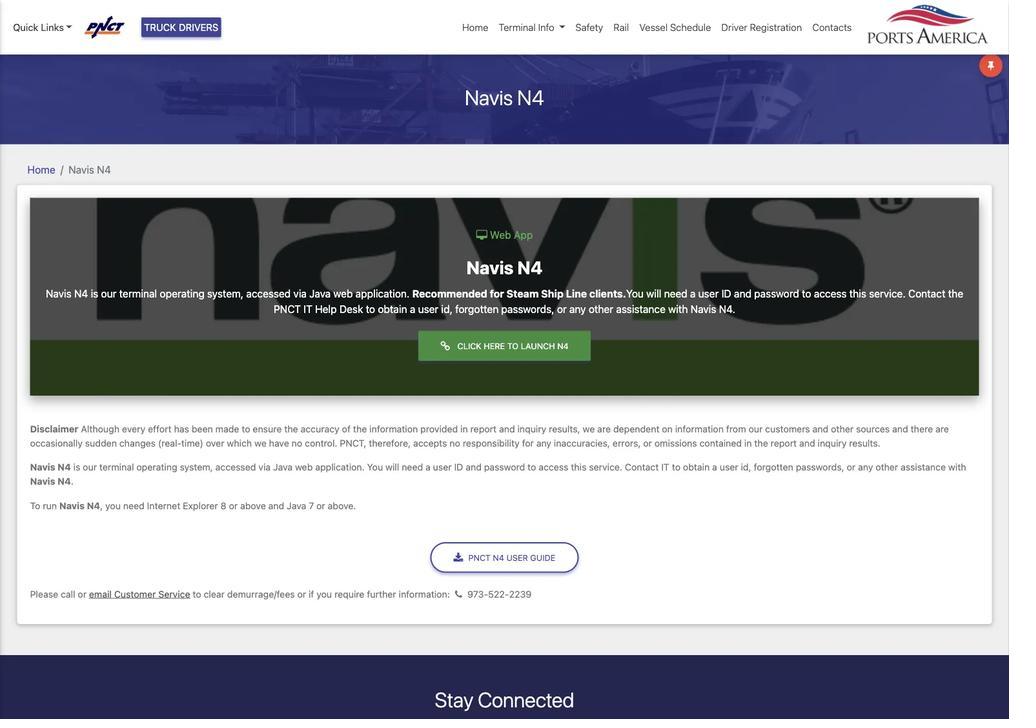 Task type: vqa. For each thing, say whether or not it's contained in the screenshot.
left Home
yes



Task type: locate. For each thing, give the bounding box(es) containing it.
1 horizontal spatial this
[[849, 287, 866, 300]]

1 horizontal spatial information
[[675, 424, 724, 434]]

0 horizontal spatial access
[[539, 462, 568, 473]]

973-522-2239
[[468, 588, 532, 599]]

forgotten
[[455, 303, 499, 315], [754, 462, 793, 473]]

0 horizontal spatial other
[[589, 303, 613, 315]]

0 horizontal spatial in
[[460, 424, 468, 434]]

assistance down clients.
[[616, 303, 666, 315]]

1 vertical spatial web
[[295, 462, 313, 473]]

a
[[690, 287, 696, 300], [410, 303, 415, 315], [426, 462, 431, 473], [712, 462, 717, 473]]

0 vertical spatial obtain
[[378, 303, 407, 315]]

any down "results."
[[858, 462, 873, 473]]

0 horizontal spatial you
[[105, 500, 121, 511]]

you inside navis n4 is our terminal operating system, accessed via java web application. you will need a user id and password to access this service. contact it to obtain a user id, forgotten passwords, or any other assistance with navis n4 .
[[367, 462, 383, 473]]

0 vertical spatial id
[[722, 287, 731, 300]]

n4
[[517, 85, 544, 109], [97, 163, 111, 176], [517, 257, 543, 278], [74, 287, 88, 300], [557, 341, 569, 351], [58, 462, 71, 473], [58, 476, 71, 487], [87, 500, 100, 511], [493, 553, 504, 562]]

1 horizontal spatial any
[[569, 303, 586, 315]]

is for navis n4 is our terminal operating system, accessed via java web application. recommended for steam ship line clients. you will need a user id and password to access this service. contact the pnct it help desk to obtain a user id, forgotten passwords, or any other assistance with navis n4.
[[91, 287, 98, 300]]

you inside navis n4 is our terminal operating system, accessed via java web application. recommended for steam ship line clients. you will need a user id and password to access this service. contact the pnct it help desk to obtain a user id, forgotten passwords, or any other assistance with navis n4.
[[626, 287, 644, 300]]

navis n4
[[465, 85, 544, 109], [69, 163, 111, 176], [467, 257, 543, 278]]

to inside click here to launch n4 link
[[507, 341, 519, 351]]

results.
[[849, 437, 880, 448]]

2 vertical spatial our
[[83, 462, 97, 473]]

other inside the although every effort has been made to ensure the accuracy of the information provided in report and inquiry results, we are dependent on information from our customers and other sources and there are occasionally sudden changes (real-time) over which we have no control. pnct, therefore, accepts no responsibility for any inaccuracies, errors, or omissions contained in the report and inquiry results.
[[831, 424, 854, 434]]

0 vertical spatial operating
[[160, 287, 205, 300]]

0 vertical spatial this
[[849, 287, 866, 300]]

in
[[460, 424, 468, 434], [744, 437, 752, 448]]

forgotten inside navis n4 is our terminal operating system, accessed via java web application. you will need a user id and password to access this service. contact it to obtain a user id, forgotten passwords, or any other assistance with navis n4 .
[[754, 462, 793, 473]]

0 horizontal spatial via
[[258, 462, 271, 473]]

1 vertical spatial other
[[831, 424, 854, 434]]

0 horizontal spatial home
[[27, 163, 55, 176]]

system,
[[207, 287, 244, 300], [180, 462, 213, 473]]

id
[[722, 287, 731, 300], [454, 462, 463, 473]]

0 vertical spatial it
[[304, 303, 312, 315]]

1 horizontal spatial obtain
[[683, 462, 710, 473]]

0 vertical spatial inquiry
[[518, 424, 546, 434]]

passwords,
[[501, 303, 554, 315], [796, 462, 844, 473]]

1 horizontal spatial for
[[522, 437, 534, 448]]

it left the help
[[304, 303, 312, 315]]

require
[[334, 588, 364, 599]]

0 horizontal spatial report
[[470, 424, 497, 434]]

will
[[646, 287, 661, 300], [386, 462, 399, 473]]

is inside navis n4 is our terminal operating system, accessed via java web application. recommended for steam ship line clients. you will need a user id and password to access this service. contact the pnct it help desk to obtain a user id, forgotten passwords, or any other assistance with navis n4.
[[91, 287, 98, 300]]

id, down 'recommended' on the top of page
[[441, 303, 453, 315]]

2 horizontal spatial need
[[664, 287, 687, 300]]

1 vertical spatial id,
[[741, 462, 751, 473]]

1 vertical spatial in
[[744, 437, 752, 448]]

java for recommended
[[309, 287, 331, 300]]

we
[[583, 424, 595, 434], [254, 437, 267, 448]]

the inside navis n4 is our terminal operating system, accessed via java web application. recommended for steam ship line clients. you will need a user id and password to access this service. contact the pnct it help desk to obtain a user id, forgotten passwords, or any other assistance with navis n4.
[[948, 287, 963, 300]]

1 horizontal spatial access
[[814, 287, 847, 300]]

0 vertical spatial you
[[626, 287, 644, 300]]

omissions
[[655, 437, 697, 448]]

app
[[514, 229, 533, 241]]

inquiry left results,
[[518, 424, 546, 434]]

2 vertical spatial other
[[876, 462, 898, 473]]

info
[[538, 22, 554, 33]]

pnct n4 user guide link
[[430, 542, 579, 573]]

1 horizontal spatial contact
[[908, 287, 946, 300]]

our for pnct
[[101, 287, 116, 300]]

1 horizontal spatial report
[[771, 437, 797, 448]]

call
[[61, 588, 75, 599]]

1 horizontal spatial pnct
[[468, 553, 491, 562]]

you right the if
[[317, 588, 332, 599]]

id,
[[441, 303, 453, 315], [741, 462, 751, 473]]

0 vertical spatial with
[[668, 303, 688, 315]]

accessed inside navis n4 is our terminal operating system, accessed via java web application. you will need a user id and password to access this service. contact it to obtain a user id, forgotten passwords, or any other assistance with navis n4 .
[[215, 462, 256, 473]]

obtain down omissions
[[683, 462, 710, 473]]

are right there
[[936, 424, 949, 434]]

passwords, down the steam
[[501, 303, 554, 315]]

assistance inside navis n4 is our terminal operating system, accessed via java web application. you will need a user id and password to access this service. contact it to obtain a user id, forgotten passwords, or any other assistance with navis n4 .
[[901, 462, 946, 473]]

2 no from the left
[[450, 437, 460, 448]]

id, down contained at the bottom of page
[[741, 462, 751, 473]]

operating inside navis n4 is our terminal operating system, accessed via java web application. you will need a user id and password to access this service. contact it to obtain a user id, forgotten passwords, or any other assistance with navis n4 .
[[136, 462, 177, 473]]

1 vertical spatial operating
[[136, 462, 177, 473]]

desk
[[340, 303, 363, 315]]

1 horizontal spatial with
[[948, 462, 966, 473]]

1 vertical spatial via
[[258, 462, 271, 473]]

0 vertical spatial service.
[[869, 287, 906, 300]]

system, inside navis n4 is our terminal operating system, accessed via java web application. recommended for steam ship line clients. you will need a user id and password to access this service. contact the pnct it help desk to obtain a user id, forgotten passwords, or any other assistance with navis n4.
[[207, 287, 244, 300]]

java down have
[[273, 462, 293, 473]]

accessed for recommended
[[246, 287, 291, 300]]

1 horizontal spatial you
[[317, 588, 332, 599]]

0 vertical spatial application.
[[356, 287, 410, 300]]

java left 7
[[287, 500, 306, 511]]

via inside navis n4 is our terminal operating system, accessed via java web application. recommended for steam ship line clients. you will need a user id and password to access this service. contact the pnct it help desk to obtain a user id, forgotten passwords, or any other assistance with navis n4.
[[293, 287, 307, 300]]

there
[[911, 424, 933, 434]]

1 horizontal spatial will
[[646, 287, 661, 300]]

0 vertical spatial id,
[[441, 303, 453, 315]]

java up pnct it help desk link
[[309, 287, 331, 300]]

no right have
[[292, 437, 302, 448]]

terminal inside navis n4 is our terminal operating system, accessed via java web application. recommended for steam ship line clients. you will need a user id and password to access this service. contact the pnct it help desk to obtain a user id, forgotten passwords, or any other assistance with navis n4.
[[119, 287, 157, 300]]

522-
[[488, 588, 509, 599]]

report
[[470, 424, 497, 434], [771, 437, 797, 448]]

no down provided at the bottom left
[[450, 437, 460, 448]]

our inside navis n4 is our terminal operating system, accessed via java web application. you will need a user id and password to access this service. contact it to obtain a user id, forgotten passwords, or any other assistance with navis n4 .
[[83, 462, 97, 473]]

via inside navis n4 is our terminal operating system, accessed via java web application. you will need a user id and password to access this service. contact it to obtain a user id, forgotten passwords, or any other assistance with navis n4 .
[[258, 462, 271, 473]]

here
[[484, 341, 505, 351]]

although
[[81, 424, 119, 434]]

id down responsibility
[[454, 462, 463, 473]]

1 vertical spatial passwords,
[[796, 462, 844, 473]]

accessed down which
[[215, 462, 256, 473]]

0 vertical spatial web
[[333, 287, 353, 300]]

1 vertical spatial id
[[454, 462, 463, 473]]

any
[[569, 303, 586, 315], [536, 437, 551, 448], [858, 462, 873, 473]]

demurrage/fees
[[227, 588, 295, 599]]

or down ship
[[557, 303, 567, 315]]

1 vertical spatial system,
[[180, 462, 213, 473]]

other down clients.
[[589, 303, 613, 315]]

1 horizontal spatial service.
[[869, 287, 906, 300]]

0 vertical spatial java
[[309, 287, 331, 300]]

and left there
[[892, 424, 908, 434]]

pnct inside navis n4 is our terminal operating system, accessed via java web application. recommended for steam ship line clients. you will need a user id and password to access this service. contact the pnct it help desk to obtain a user id, forgotten passwords, or any other assistance with navis n4.
[[274, 303, 301, 315]]

1 vertical spatial inquiry
[[818, 437, 847, 448]]

application. down pnct,
[[315, 462, 365, 473]]

in right provided at the bottom left
[[460, 424, 468, 434]]

application. up desk
[[356, 287, 410, 300]]

any down line at the right top
[[569, 303, 586, 315]]

the
[[948, 287, 963, 300], [284, 424, 298, 434], [353, 424, 367, 434], [754, 437, 768, 448]]

been
[[192, 424, 213, 434]]

0 horizontal spatial id,
[[441, 303, 453, 315]]

forgotten down customers in the bottom of the page
[[754, 462, 793, 473]]

you right ,
[[105, 500, 121, 511]]

0 horizontal spatial web
[[295, 462, 313, 473]]

inquiry left "results."
[[818, 437, 847, 448]]

disclaimer
[[30, 424, 78, 434]]

java
[[309, 287, 331, 300], [273, 462, 293, 473], [287, 500, 306, 511]]

web up desk
[[333, 287, 353, 300]]

it down omissions
[[661, 462, 669, 473]]

0 vertical spatial report
[[470, 424, 497, 434]]

0 horizontal spatial will
[[386, 462, 399, 473]]

via down have
[[258, 462, 271, 473]]

you right line at the right top
[[626, 287, 644, 300]]

our inside navis n4 is our terminal operating system, accessed via java web application. recommended for steam ship line clients. you will need a user id and password to access this service. contact the pnct it help desk to obtain a user id, forgotten passwords, or any other assistance with navis n4.
[[101, 287, 116, 300]]

quick links link
[[13, 20, 72, 35]]

pnct left the help
[[274, 303, 301, 315]]

from
[[726, 424, 746, 434]]

any down results,
[[536, 437, 551, 448]]

customer
[[114, 588, 156, 599]]

will inside navis n4 is our terminal operating system, accessed via java web application. recommended for steam ship line clients. you will need a user id and password to access this service. contact the pnct it help desk to obtain a user id, forgotten passwords, or any other assistance with navis n4.
[[646, 287, 661, 300]]

it
[[304, 303, 312, 315], [661, 462, 669, 473]]

0 vertical spatial passwords,
[[501, 303, 554, 315]]

1 horizontal spatial need
[[402, 462, 423, 473]]

this inside navis n4 is our terminal operating system, accessed via java web application. recommended for steam ship line clients. you will need a user id and password to access this service. contact the pnct it help desk to obtain a user id, forgotten passwords, or any other assistance with navis n4.
[[849, 287, 866, 300]]

0 vertical spatial we
[[583, 424, 595, 434]]

via for you
[[258, 462, 271, 473]]

2 horizontal spatial any
[[858, 462, 873, 473]]

0 horizontal spatial it
[[304, 303, 312, 315]]

and down responsibility
[[466, 462, 482, 473]]

in down from
[[744, 437, 752, 448]]

1 horizontal spatial is
[[91, 287, 98, 300]]

and up n4.
[[734, 287, 752, 300]]

java inside navis n4 is our terminal operating system, accessed via java web application. you will need a user id and password to access this service. contact it to obtain a user id, forgotten passwords, or any other assistance with navis n4 .
[[273, 462, 293, 473]]

accessed inside navis n4 is our terminal operating system, accessed via java web application. recommended for steam ship line clients. you will need a user id and password to access this service. contact the pnct it help desk to obtain a user id, forgotten passwords, or any other assistance with navis n4.
[[246, 287, 291, 300]]

obtain right desk
[[378, 303, 407, 315]]

terminal inside navis n4 is our terminal operating system, accessed via java web application. you will need a user id and password to access this service. contact it to obtain a user id, forgotten passwords, or any other assistance with navis n4 .
[[99, 462, 134, 473]]

we up inaccuracies, at the right
[[583, 424, 595, 434]]

contacts
[[812, 22, 852, 33]]

report down customers in the bottom of the page
[[771, 437, 797, 448]]

pnct
[[274, 303, 301, 315], [468, 553, 491, 562]]

password
[[754, 287, 799, 300], [484, 462, 525, 473]]

1 horizontal spatial id,
[[741, 462, 751, 473]]

obtain inside navis n4 is our terminal operating system, accessed via java web application. you will need a user id and password to access this service. contact it to obtain a user id, forgotten passwords, or any other assistance with navis n4 .
[[683, 462, 710, 473]]

id, inside navis n4 is our terminal operating system, accessed via java web application. recommended for steam ship line clients. you will need a user id and password to access this service. contact the pnct it help desk to obtain a user id, forgotten passwords, or any other assistance with navis n4.
[[441, 303, 453, 315]]

operating
[[160, 287, 205, 300], [136, 462, 177, 473]]

information:
[[399, 588, 450, 599]]

report up responsibility
[[470, 424, 497, 434]]

internet
[[147, 500, 180, 511]]

click here to launch n4
[[455, 341, 569, 351]]

for left the steam
[[490, 287, 504, 300]]

0 horizontal spatial pnct
[[274, 303, 301, 315]]

other down "results."
[[876, 462, 898, 473]]

to run navis n4 , you need internet explorer 8 or above and java 7 or above.
[[30, 500, 356, 511]]

for right responsibility
[[522, 437, 534, 448]]

1 vertical spatial contact
[[625, 462, 659, 473]]

0 vertical spatial access
[[814, 287, 847, 300]]

0 horizontal spatial need
[[123, 500, 144, 511]]

1 horizontal spatial it
[[661, 462, 669, 473]]

navis n4 is our terminal operating system, accessed via java web application. you will need a user id and password to access this service. contact it to obtain a user id, forgotten passwords, or any other assistance with navis n4 .
[[30, 462, 966, 487]]

any inside navis n4 is our terminal operating system, accessed via java web application. recommended for steam ship line clients. you will need a user id and password to access this service. contact the pnct it help desk to obtain a user id, forgotten passwords, or any other assistance with navis n4.
[[569, 303, 586, 315]]

application. for you
[[315, 462, 365, 473]]

1 vertical spatial with
[[948, 462, 966, 473]]

drivers
[[179, 22, 218, 33]]

1 horizontal spatial inquiry
[[818, 437, 847, 448]]

1 vertical spatial you
[[317, 588, 332, 599]]

1 vertical spatial service.
[[589, 462, 622, 473]]

1 vertical spatial assistance
[[901, 462, 946, 473]]

application. inside navis n4 is our terminal operating system, accessed via java web application. you will need a user id and password to access this service. contact it to obtain a user id, forgotten passwords, or any other assistance with navis n4 .
[[315, 462, 365, 473]]

operating for navis n4 is our terminal operating system, accessed via java web application. recommended for steam ship line clients. you will need a user id and password to access this service. contact the pnct it help desk to obtain a user id, forgotten passwords, or any other assistance with navis n4.
[[160, 287, 205, 300]]

we down the ensure
[[254, 437, 267, 448]]

for
[[490, 287, 504, 300], [522, 437, 534, 448]]

1 vertical spatial this
[[571, 462, 586, 473]]

0 horizontal spatial no
[[292, 437, 302, 448]]

and inside navis n4 is our terminal operating system, accessed via java web application. you will need a user id and password to access this service. contact it to obtain a user id, forgotten passwords, or any other assistance with navis n4 .
[[466, 462, 482, 473]]

0 vertical spatial any
[[569, 303, 586, 315]]

1 vertical spatial need
[[402, 462, 423, 473]]

access inside navis n4 is our terminal operating system, accessed via java web application. you will need a user id and password to access this service. contact it to obtain a user id, forgotten passwords, or any other assistance with navis n4 .
[[539, 462, 568, 473]]

safety link
[[570, 15, 608, 40]]

pnct it help desk link
[[274, 303, 363, 315]]

need inside navis n4 is our terminal operating system, accessed via java web application. recommended for steam ship line clients. you will need a user id and password to access this service. contact the pnct it help desk to obtain a user id, forgotten passwords, or any other assistance with navis n4.
[[664, 287, 687, 300]]

service
[[158, 588, 190, 599]]

it inside navis n4 is our terminal operating system, accessed via java web application. recommended for steam ship line clients. you will need a user id and password to access this service. contact the pnct it help desk to obtain a user id, forgotten passwords, or any other assistance with navis n4.
[[304, 303, 312, 315]]

service.
[[869, 287, 906, 300], [589, 462, 622, 473]]

or inside the although every effort has been made to ensure the accuracy of the information provided in report and inquiry results, we are dependent on information from our customers and other sources and there are occasionally sudden changes (real-time) over which we have no control. pnct, therefore, accepts no responsibility for any inaccuracies, errors, or omissions contained in the report and inquiry results.
[[643, 437, 652, 448]]

will down therefore, at the bottom left
[[386, 462, 399, 473]]

1 vertical spatial java
[[273, 462, 293, 473]]

1 are from the left
[[597, 424, 611, 434]]

2 vertical spatial any
[[858, 462, 873, 473]]

forgotten inside navis n4 is our terminal operating system, accessed via java web application. recommended for steam ship line clients. you will need a user id and password to access this service. contact the pnct it help desk to obtain a user id, forgotten passwords, or any other assistance with navis n4.
[[455, 303, 499, 315]]

information up therefore, at the bottom left
[[369, 424, 418, 434]]

passwords, down customers in the bottom of the page
[[796, 462, 844, 473]]

1 horizontal spatial home
[[462, 22, 488, 33]]

other up "results."
[[831, 424, 854, 434]]

contact
[[908, 287, 946, 300], [625, 462, 659, 473]]

contained
[[700, 437, 742, 448]]

passwords, inside navis n4 is our terminal operating system, accessed via java web application. you will need a user id and password to access this service. contact it to obtain a user id, forgotten passwords, or any other assistance with navis n4 .
[[796, 462, 844, 473]]

forgotten down 'recommended' on the top of page
[[455, 303, 499, 315]]

0 vertical spatial accessed
[[246, 287, 291, 300]]

web inside navis n4 is our terminal operating system, accessed via java web application. you will need a user id and password to access this service. contact it to obtain a user id, forgotten passwords, or any other assistance with navis n4 .
[[295, 462, 313, 473]]

terminal info link
[[494, 15, 570, 40]]

pnct up the '973-'
[[468, 553, 491, 562]]

operating inside navis n4 is our terminal operating system, accessed via java web application. recommended for steam ship line clients. you will need a user id and password to access this service. contact the pnct it help desk to obtain a user id, forgotten passwords, or any other assistance with navis n4.
[[160, 287, 205, 300]]

or inside navis n4 is our terminal operating system, accessed via java web application. recommended for steam ship line clients. you will need a user id and password to access this service. contact the pnct it help desk to obtain a user id, forgotten passwords, or any other assistance with navis n4.
[[557, 303, 567, 315]]

help
[[315, 303, 337, 315]]

7
[[309, 500, 314, 511]]

1 vertical spatial will
[[386, 462, 399, 473]]

1 vertical spatial any
[[536, 437, 551, 448]]

id up n4.
[[722, 287, 731, 300]]

0 horizontal spatial id
[[454, 462, 463, 473]]

1 vertical spatial our
[[749, 424, 763, 434]]

is for navis n4 is our terminal operating system, accessed via java web application. you will need a user id and password to access this service. contact it to obtain a user id, forgotten passwords, or any other assistance with navis n4 .
[[73, 462, 80, 473]]

accuracy
[[301, 424, 340, 434]]

navis
[[465, 85, 513, 109], [69, 163, 94, 176], [467, 257, 514, 278], [46, 287, 71, 300], [691, 303, 716, 315], [30, 462, 55, 473], [30, 476, 55, 487], [59, 500, 85, 511]]

0 vertical spatial will
[[646, 287, 661, 300]]

rail link
[[608, 15, 634, 40]]

0 vertical spatial need
[[664, 287, 687, 300]]

web inside navis n4 is our terminal operating system, accessed via java web application. recommended for steam ship line clients. you will need a user id and password to access this service. contact the pnct it help desk to obtain a user id, forgotten passwords, or any other assistance with navis n4.
[[333, 287, 353, 300]]

application. inside navis n4 is our terminal operating system, accessed via java web application. recommended for steam ship line clients. you will need a user id and password to access this service. contact the pnct it help desk to obtain a user id, forgotten passwords, or any other assistance with navis n4.
[[356, 287, 410, 300]]

accessed for you
[[215, 462, 256, 473]]

assistance down there
[[901, 462, 946, 473]]

are
[[597, 424, 611, 434], [936, 424, 949, 434]]

accessed
[[246, 287, 291, 300], [215, 462, 256, 473]]

1 vertical spatial obtain
[[683, 462, 710, 473]]

0 vertical spatial pnct
[[274, 303, 301, 315]]

1 vertical spatial terminal
[[99, 462, 134, 473]]

1 horizontal spatial you
[[626, 287, 644, 300]]

1 horizontal spatial no
[[450, 437, 460, 448]]

you down therefore, at the bottom left
[[367, 462, 383, 473]]

obtain inside navis n4 is our terminal operating system, accessed via java web application. recommended for steam ship line clients. you will need a user id and password to access this service. contact the pnct it help desk to obtain a user id, forgotten passwords, or any other assistance with navis n4.
[[378, 303, 407, 315]]

our for passwords,
[[83, 462, 97, 473]]

web down the control.
[[295, 462, 313, 473]]

web for recommended
[[333, 287, 353, 300]]

has
[[174, 424, 189, 434]]

0 horizontal spatial is
[[73, 462, 80, 473]]

with inside navis n4 is our terminal operating system, accessed via java web application. recommended for steam ship line clients. you will need a user id and password to access this service. contact the pnct it help desk to obtain a user id, forgotten passwords, or any other assistance with navis n4.
[[668, 303, 688, 315]]

registration
[[750, 22, 802, 33]]

are up inaccuracies, at the right
[[597, 424, 611, 434]]

id inside navis n4 is our terminal operating system, accessed via java web application. you will need a user id and password to access this service. contact it to obtain a user id, forgotten passwords, or any other assistance with navis n4 .
[[454, 462, 463, 473]]

please call or email customer service to clear demurrage/fees or if you require further information:
[[30, 588, 450, 599]]

system, inside navis n4 is our terminal operating system, accessed via java web application. you will need a user id and password to access this service. contact it to obtain a user id, forgotten passwords, or any other assistance with navis n4 .
[[180, 462, 213, 473]]

0 vertical spatial home link
[[457, 15, 494, 40]]

or down "results."
[[847, 462, 856, 473]]

access inside navis n4 is our terminal operating system, accessed via java web application. recommended for steam ship line clients. you will need a user id and password to access this service. contact the pnct it help desk to obtain a user id, forgotten passwords, or any other assistance with navis n4.
[[814, 287, 847, 300]]

stay
[[435, 688, 473, 712]]

1 no from the left
[[292, 437, 302, 448]]

or down dependent
[[643, 437, 652, 448]]

via up pnct it help desk link
[[293, 287, 307, 300]]

home
[[462, 22, 488, 33], [27, 163, 55, 176]]

1 horizontal spatial web
[[333, 287, 353, 300]]

accessed up pnct it help desk link
[[246, 287, 291, 300]]

1 vertical spatial password
[[484, 462, 525, 473]]

will right clients.
[[646, 287, 661, 300]]

0 horizontal spatial are
[[597, 424, 611, 434]]

is inside navis n4 is our terminal operating system, accessed via java web application. you will need a user id and password to access this service. contact it to obtain a user id, forgotten passwords, or any other assistance with navis n4 .
[[73, 462, 80, 473]]

web for you
[[295, 462, 313, 473]]

and
[[734, 287, 752, 300], [499, 424, 515, 434], [813, 424, 829, 434], [892, 424, 908, 434], [799, 437, 815, 448], [466, 462, 482, 473], [268, 500, 284, 511]]

1 horizontal spatial id
[[722, 287, 731, 300]]

system, for n4
[[180, 462, 213, 473]]

information up contained at the bottom of page
[[675, 424, 724, 434]]

0 vertical spatial forgotten
[[455, 303, 499, 315]]

to
[[802, 287, 811, 300], [366, 303, 375, 315], [507, 341, 519, 351], [242, 424, 250, 434], [528, 462, 536, 473], [672, 462, 681, 473], [193, 588, 201, 599]]

explorer
[[183, 500, 218, 511]]

via
[[293, 287, 307, 300], [258, 462, 271, 473]]

if
[[309, 588, 314, 599]]

java inside navis n4 is our terminal operating system, accessed via java web application. recommended for steam ship line clients. you will need a user id and password to access this service. contact the pnct it help desk to obtain a user id, forgotten passwords, or any other assistance with navis n4.
[[309, 287, 331, 300]]



Task type: describe. For each thing, give the bounding box(es) containing it.
1 vertical spatial home link
[[27, 163, 55, 176]]

other inside navis n4 is our terminal operating system, accessed via java web application. recommended for steam ship line clients. you will need a user id and password to access this service. contact the pnct it help desk to obtain a user id, forgotten passwords, or any other assistance with navis n4.
[[589, 303, 613, 315]]

1 vertical spatial navis n4
[[69, 163, 111, 176]]

1 horizontal spatial we
[[583, 424, 595, 434]]

or right 7
[[316, 500, 325, 511]]

and right 'above' in the bottom left of the page
[[268, 500, 284, 511]]

vessel
[[639, 22, 668, 33]]

web
[[490, 229, 511, 241]]

driver registration link
[[716, 15, 807, 40]]

0 vertical spatial home
[[462, 22, 488, 33]]

8
[[221, 500, 226, 511]]

2239
[[509, 588, 532, 599]]

0 horizontal spatial inquiry
[[518, 424, 546, 434]]

operating for navis n4 is our terminal operating system, accessed via java web application. you will need a user id and password to access this service. contact it to obtain a user id, forgotten passwords, or any other assistance with navis n4 .
[[136, 462, 177, 473]]

id inside navis n4 is our terminal operating system, accessed via java web application. recommended for steam ship line clients. you will need a user id and password to access this service. contact the pnct it help desk to obtain a user id, forgotten passwords, or any other assistance with navis n4.
[[722, 287, 731, 300]]

responsibility
[[463, 437, 520, 448]]

click
[[457, 341, 481, 351]]

passwords, inside navis n4 is our terminal operating system, accessed via java web application. recommended for steam ship line clients. you will need a user id and password to access this service. contact the pnct it help desk to obtain a user id, forgotten passwords, or any other assistance with navis n4.
[[501, 303, 554, 315]]

java for you
[[273, 462, 293, 473]]

clients.
[[589, 287, 626, 300]]

control.
[[305, 437, 337, 448]]

n4.
[[719, 303, 735, 315]]

connected
[[478, 688, 574, 712]]

ensure
[[253, 424, 282, 434]]

sources
[[856, 424, 890, 434]]

and down customers in the bottom of the page
[[799, 437, 815, 448]]

line
[[566, 287, 587, 300]]

contacts link
[[807, 15, 857, 40]]

or right 8
[[229, 500, 238, 511]]

over
[[206, 437, 224, 448]]

sudden
[[85, 437, 117, 448]]

to
[[30, 500, 40, 511]]

contact inside navis n4 is our terminal operating system, accessed via java web application. recommended for steam ship line clients. you will need a user id and password to access this service. contact the pnct it help desk to obtain a user id, forgotten passwords, or any other assistance with navis n4.
[[908, 287, 946, 300]]

ship
[[541, 287, 564, 300]]

to inside the although every effort has been made to ensure the accuracy of the information provided in report and inquiry results, we are dependent on information from our customers and other sources and there are occasionally sudden changes (real-time) over which we have no control. pnct, therefore, accepts no responsibility for any inaccuracies, errors, or omissions contained in the report and inquiry results.
[[242, 424, 250, 434]]

stay connected
[[435, 688, 574, 712]]

password inside navis n4 is our terminal operating system, accessed via java web application. you will need a user id and password to access this service. contact it to obtain a user id, forgotten passwords, or any other assistance with navis n4 .
[[484, 462, 525, 473]]

other inside navis n4 is our terminal operating system, accessed via java web application. you will need a user id and password to access this service. contact it to obtain a user id, forgotten passwords, or any other assistance with navis n4 .
[[876, 462, 898, 473]]

of
[[342, 424, 351, 434]]

for inside the although every effort has been made to ensure the accuracy of the information provided in report and inquiry results, we are dependent on information from our customers and other sources and there are occasionally sudden changes (real-time) over which we have no control. pnct, therefore, accepts no responsibility for any inaccuracies, errors, or omissions contained in the report and inquiry results.
[[522, 437, 534, 448]]

(real-
[[158, 437, 181, 448]]

and up responsibility
[[499, 424, 515, 434]]

and right customers in the bottom of the page
[[813, 424, 829, 434]]

or left the if
[[297, 588, 306, 599]]

password inside navis n4 is our terminal operating system, accessed via java web application. recommended for steam ship line clients. you will need a user id and password to access this service. contact the pnct it help desk to obtain a user id, forgotten passwords, or any other assistance with navis n4.
[[754, 287, 799, 300]]

provided
[[420, 424, 458, 434]]

web app
[[487, 229, 533, 241]]

pnct n4 user guide
[[468, 553, 555, 562]]

application. for recommended
[[356, 287, 410, 300]]

will inside navis n4 is our terminal operating system, accessed via java web application. you will need a user id and password to access this service. contact it to obtain a user id, forgotten passwords, or any other assistance with navis n4 .
[[386, 462, 399, 473]]

driver registration
[[721, 22, 802, 33]]

every
[[122, 424, 145, 434]]

made
[[215, 424, 239, 434]]

1 information from the left
[[369, 424, 418, 434]]

on
[[662, 424, 673, 434]]

email customer service link
[[89, 588, 190, 599]]

dependent
[[613, 424, 660, 434]]

errors,
[[613, 437, 641, 448]]

2 vertical spatial navis n4
[[467, 257, 543, 278]]

and inside navis n4 is our terminal operating system, accessed via java web application. recommended for steam ship line clients. you will need a user id and password to access this service. contact the pnct it help desk to obtain a user id, forgotten passwords, or any other assistance with navis n4.
[[734, 287, 752, 300]]

2 information from the left
[[675, 424, 724, 434]]

need inside navis n4 is our terminal operating system, accessed via java web application. you will need a user id and password to access this service. contact it to obtain a user id, forgotten passwords, or any other assistance with navis n4 .
[[402, 462, 423, 473]]

inaccuracies,
[[554, 437, 610, 448]]

0 vertical spatial navis n4
[[465, 85, 544, 109]]

further
[[367, 588, 396, 599]]

occasionally
[[30, 437, 83, 448]]

which
[[227, 437, 252, 448]]

973-
[[468, 588, 488, 599]]

1 vertical spatial report
[[771, 437, 797, 448]]

n4 inside navis n4 is our terminal operating system, accessed via java web application. recommended for steam ship line clients. you will need a user id and password to access this service. contact the pnct it help desk to obtain a user id, forgotten passwords, or any other assistance with navis n4.
[[74, 287, 88, 300]]

recommended
[[412, 287, 487, 300]]

guide
[[530, 553, 555, 562]]

please
[[30, 588, 58, 599]]

assistance inside navis n4 is our terminal operating system, accessed via java web application. recommended for steam ship line clients. you will need a user id and password to access this service. contact the pnct it help desk to obtain a user id, forgotten passwords, or any other assistance with navis n4.
[[616, 303, 666, 315]]

truck drivers link
[[141, 17, 221, 37]]

for inside navis n4 is our terminal operating system, accessed via java web application. recommended for steam ship line clients. you will need a user id and password to access this service. contact the pnct it help desk to obtain a user id, forgotten passwords, or any other assistance with navis n4.
[[490, 287, 504, 300]]

links
[[41, 22, 64, 33]]

truck
[[144, 22, 176, 33]]

1 horizontal spatial in
[[744, 437, 752, 448]]

system, for user
[[207, 287, 244, 300]]

any inside the although every effort has been made to ensure the accuracy of the information provided in report and inquiry results, we are dependent on information from our customers and other sources and there are occasionally sudden changes (real-time) over which we have no control. pnct, therefore, accepts no responsibility for any inaccuracies, errors, or omissions contained in the report and inquiry results.
[[536, 437, 551, 448]]

run
[[43, 500, 57, 511]]

.
[[71, 476, 73, 487]]

clear
[[204, 588, 225, 599]]

,
[[100, 500, 103, 511]]

id, inside navis n4 is our terminal operating system, accessed via java web application. you will need a user id and password to access this service. contact it to obtain a user id, forgotten passwords, or any other assistance with navis n4 .
[[741, 462, 751, 473]]

results,
[[549, 424, 580, 434]]

customers
[[765, 424, 810, 434]]

terminal for navis n4 is our terminal operating system, accessed via java web application. you will need a user id and password to access this service. contact it to obtain a user id, forgotten passwords, or any other assistance with navis n4 .
[[99, 462, 134, 473]]

service. inside navis n4 is our terminal operating system, accessed via java web application. you will need a user id and password to access this service. contact it to obtain a user id, forgotten passwords, or any other assistance with navis n4 .
[[589, 462, 622, 473]]

2 are from the left
[[936, 424, 949, 434]]

email
[[89, 588, 112, 599]]

1 vertical spatial we
[[254, 437, 267, 448]]

quick links
[[13, 22, 64, 33]]

it inside navis n4 is our terminal operating system, accessed via java web application. you will need a user id and password to access this service. contact it to obtain a user id, forgotten passwords, or any other assistance with navis n4 .
[[661, 462, 669, 473]]

above
[[240, 500, 266, 511]]

1 vertical spatial home
[[27, 163, 55, 176]]

user
[[506, 553, 528, 562]]

via for recommended
[[293, 287, 307, 300]]

although every effort has been made to ensure the accuracy of the information provided in report and inquiry results, we are dependent on information from our customers and other sources and there are occasionally sudden changes (real-time) over which we have no control. pnct, therefore, accepts no responsibility for any inaccuracies, errors, or omissions contained in the report and inquiry results.
[[30, 424, 949, 448]]

with inside navis n4 is our terminal operating system, accessed via java web application. you will need a user id and password to access this service. contact it to obtain a user id, forgotten passwords, or any other assistance with navis n4 .
[[948, 462, 966, 473]]

pnct,
[[340, 437, 366, 448]]

our inside the although every effort has been made to ensure the accuracy of the information provided in report and inquiry results, we are dependent on information from our customers and other sources and there are occasionally sudden changes (real-time) over which we have no control. pnct, therefore, accepts no responsibility for any inaccuracies, errors, or omissions contained in the report and inquiry results.
[[749, 424, 763, 434]]

safety
[[576, 22, 603, 33]]

vessel schedule link
[[634, 15, 716, 40]]

schedule
[[670, 22, 711, 33]]

0 vertical spatial you
[[105, 500, 121, 511]]

1 vertical spatial pnct
[[468, 553, 491, 562]]

terminal for navis n4 is our terminal operating system, accessed via java web application. recommended for steam ship line clients. you will need a user id and password to access this service. contact the pnct it help desk to obtain a user id, forgotten passwords, or any other assistance with navis n4.
[[119, 287, 157, 300]]

or inside navis n4 is our terminal operating system, accessed via java web application. you will need a user id and password to access this service. contact it to obtain a user id, forgotten passwords, or any other assistance with navis n4 .
[[847, 462, 856, 473]]

launch
[[521, 341, 555, 351]]

terminal info
[[499, 22, 554, 33]]

this inside navis n4 is our terminal operating system, accessed via java web application. you will need a user id and password to access this service. contact it to obtain a user id, forgotten passwords, or any other assistance with navis n4 .
[[571, 462, 586, 473]]

truck drivers
[[144, 22, 218, 33]]

contact inside navis n4 is our terminal operating system, accessed via java web application. you will need a user id and password to access this service. contact it to obtain a user id, forgotten passwords, or any other assistance with navis n4 .
[[625, 462, 659, 473]]

any inside navis n4 is our terminal operating system, accessed via java web application. you will need a user id and password to access this service. contact it to obtain a user id, forgotten passwords, or any other assistance with navis n4 .
[[858, 462, 873, 473]]

above.
[[328, 500, 356, 511]]

service. inside navis n4 is our terminal operating system, accessed via java web application. recommended for steam ship line clients. you will need a user id and password to access this service. contact the pnct it help desk to obtain a user id, forgotten passwords, or any other assistance with navis n4.
[[869, 287, 906, 300]]

effort
[[148, 424, 172, 434]]

steam
[[507, 287, 539, 300]]

rail
[[614, 22, 629, 33]]

2 vertical spatial java
[[287, 500, 306, 511]]

or right call
[[78, 588, 87, 599]]

accepts
[[413, 437, 447, 448]]

quick
[[13, 22, 38, 33]]

changes
[[119, 437, 156, 448]]

time)
[[181, 437, 203, 448]]



